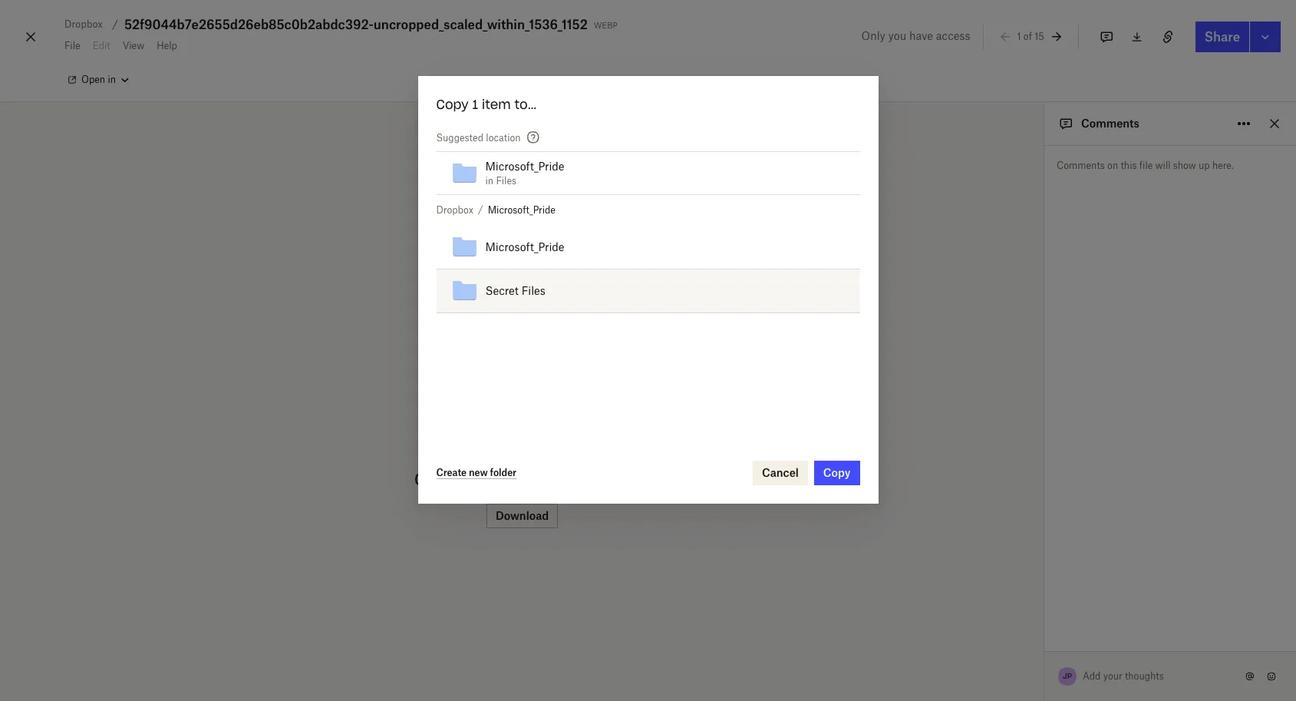 Task type: locate. For each thing, give the bounding box(es) containing it.
copy for copy
[[824, 466, 851, 479]]

copy left link
[[1203, 640, 1227, 652]]

1 left 15
[[1018, 30, 1022, 42]]

secret files
[[486, 284, 546, 297]]

you
[[889, 29, 907, 42]]

dropbox / microsoft_pride
[[437, 204, 556, 216]]

uploaded down microsoft_pride_21_demisexual.jpg
[[1006, 379, 1041, 388]]

1 uploaded from the top
[[1006, 379, 1041, 388]]

to inside microsoft_pride_21_pride_flag.jpg uploaded to
[[1043, 514, 1050, 524]]

1 vertical spatial this
[[567, 469, 599, 490]]

uploaded inside the microsoft_pride_21_neutrois.jpg uploaded to
[[1006, 469, 1041, 478]]

to down microsoft_pride_21_demisexual.jpg
[[1043, 379, 1050, 388]]

copy right cancel at the right of the page
[[824, 466, 851, 479]]

microsoft_pride down in files link
[[488, 204, 556, 216]]

uploaded inside microsoft_pride_21_pride_flag.jpg uploaded to
[[1006, 514, 1041, 524]]

share
[[1205, 29, 1241, 45]]

add your thoughts image
[[1084, 668, 1229, 685]]

microsoft_pride inside row
[[486, 241, 565, 254]]

access
[[937, 29, 971, 42]]

0 vertical spatial of
[[1024, 30, 1033, 42]]

add your thoughts
[[1084, 670, 1165, 682]]

1 horizontal spatial 1
[[1018, 30, 1022, 42]]

table containing microsoft_pride
[[437, 226, 860, 314]]

couldn't
[[415, 469, 486, 490]]

2 vertical spatial microsoft_pride
[[486, 241, 565, 254]]

1 vertical spatial /
[[478, 204, 483, 216]]

microsoft_pride_21_pansexual.jpg uploaded to
[[976, 587, 1126, 614]]

to for microsoft_pride_21_demisexual.jpg
[[1043, 379, 1050, 388]]

uploaded for microsoft_pride_21_bisexual.jpg
[[1006, 424, 1041, 433]]

copy inside uploading 55 of 64 items "alert"
[[1203, 640, 1227, 652]]

in
[[486, 175, 494, 186]]

to down microsoft_pride_21_neutrois.jpg
[[1043, 469, 1050, 478]]

0 vertical spatial comments
[[1082, 117, 1140, 130]]

0 vertical spatial files
[[496, 175, 517, 186]]

1 vertical spatial file
[[604, 469, 630, 490]]

close image
[[22, 25, 40, 49]]

row group containing microsoft_pride
[[437, 226, 860, 314]]

new
[[469, 467, 488, 478]]

2 vertical spatial copy
[[1203, 640, 1227, 652]]

table inside 'copy 1 item to…' dialog
[[437, 226, 860, 314]]

to down microsoft_pride_21_pride_flag.jpg
[[1043, 514, 1050, 524]]

1 horizontal spatial file
[[1140, 160, 1154, 171]]

1 to from the top
[[1043, 379, 1050, 388]]

6 to from the top
[[1043, 605, 1050, 614]]

2 uploaded from the top
[[1006, 424, 1041, 433]]

of right the 55
[[1070, 660, 1080, 673]]

1 vertical spatial microsoft_pride
[[488, 204, 556, 216]]

this for on
[[1121, 160, 1138, 171]]

of left 15
[[1024, 30, 1033, 42]]

create new folder button
[[437, 467, 517, 479]]

files right in
[[496, 175, 517, 186]]

0 horizontal spatial 1
[[473, 97, 478, 112]]

0 horizontal spatial copy
[[437, 97, 469, 112]]

uploaded inside microsoft_pride_21_intersex.jpg uploaded to
[[1006, 560, 1041, 569]]

microsoft_pride up in files link
[[486, 160, 565, 173]]

webp
[[594, 18, 618, 31]]

copy
[[437, 97, 469, 112], [824, 466, 851, 479], [1203, 640, 1227, 652]]

0 vertical spatial copy
[[437, 97, 469, 112]]

copy link
[[1203, 640, 1246, 652]]

to down microsoft_pride_21_intersex.jpg
[[1043, 560, 1050, 569]]

1 inside dialog
[[473, 97, 478, 112]]

1 vertical spatial of
[[1070, 660, 1080, 673]]

/
[[112, 18, 118, 31], [478, 204, 483, 216]]

to
[[1043, 379, 1050, 388], [1043, 424, 1050, 433], [1043, 469, 1050, 478], [1043, 514, 1050, 524], [1043, 560, 1050, 569], [1043, 605, 1050, 614]]

this right the preview
[[567, 469, 599, 490]]

0 vertical spatial microsoft_pride
[[486, 160, 565, 173]]

microsoft_pride_21_intersex.jpg
[[976, 542, 1117, 554]]

microsoft_pride row
[[437, 226, 860, 270]]

comments on this file will show up here.
[[1057, 160, 1235, 171]]

table
[[437, 226, 860, 314]]

to for microsoft_pride_21_intersex.jpg
[[1043, 560, 1050, 569]]

this right on
[[1121, 160, 1138, 171]]

here.
[[1213, 160, 1235, 171]]

0 vertical spatial file
[[1140, 160, 1154, 171]]

1
[[1018, 30, 1022, 42], [473, 97, 478, 112]]

uploading
[[997, 660, 1051, 673]]

microsoft_pride in files
[[486, 160, 565, 186]]

0 horizontal spatial this
[[567, 469, 599, 490]]

uploading 55 of 64 items 2 minutes left
[[997, 660, 1129, 685]]

5 uploaded from the top
[[1006, 560, 1041, 569]]

uploaded for microsoft_pride_21_pride_flag.jpg
[[1006, 514, 1041, 524]]

microsoft_pride for microsoft_pride
[[486, 241, 565, 254]]

2 to from the top
[[1043, 424, 1050, 433]]

uploaded for microsoft_pride_21_pansexual.jpg
[[1006, 605, 1041, 614]]

uploaded for microsoft_pride_21_intersex.jpg
[[1006, 560, 1041, 569]]

0 horizontal spatial /
[[112, 18, 118, 31]]

0 vertical spatial /
[[112, 18, 118, 31]]

uploaded inside microsoft_pride_21_demisexual.jpg uploaded to
[[1006, 379, 1041, 388]]

0 horizontal spatial file
[[604, 469, 630, 490]]

to inside microsoft_pride_21_intersex.jpg uploaded to
[[1043, 560, 1050, 569]]

files right secret
[[522, 284, 546, 297]]

comments
[[1082, 117, 1140, 130], [1057, 160, 1106, 171]]

copy for copy link
[[1203, 640, 1227, 652]]

to inside microsoft_pride_21_pansexual.jpg uploaded to
[[1043, 605, 1050, 614]]

create
[[437, 467, 467, 478]]

copy up suggested
[[437, 97, 469, 112]]

microsoft_pride_21_demisexual.jpg uploaded to
[[976, 361, 1133, 388]]

to…
[[515, 97, 537, 112]]

1 vertical spatial 1
[[473, 97, 478, 112]]

to down microsoft_pride_21_pansexual.jpg
[[1043, 605, 1050, 614]]

to for microsoft_pride_21_pride_flag.jpg
[[1043, 514, 1050, 524]]

microsoft_pride_21_bisexual.jpg uploaded to
[[976, 406, 1119, 433]]

your
[[1104, 670, 1123, 682]]

5 to from the top
[[1043, 560, 1050, 569]]

files
[[496, 175, 517, 186], [522, 284, 546, 297]]

uploaded inside microsoft_pride_21_bisexual.jpg uploaded to
[[1006, 424, 1041, 433]]

of
[[1024, 30, 1033, 42], [1070, 660, 1080, 673]]

on
[[1108, 160, 1119, 171]]

2 horizontal spatial copy
[[1203, 640, 1227, 652]]

6 uploaded from the top
[[1006, 605, 1041, 614]]

file
[[1140, 160, 1154, 171], [604, 469, 630, 490]]

4 to from the top
[[1043, 514, 1050, 524]]

copy 1 item to… dialog
[[418, 76, 879, 504]]

file for on
[[1140, 160, 1154, 171]]

3 uploaded from the top
[[1006, 469, 1041, 478]]

to for microsoft_pride_21_neutrois.jpg
[[1043, 469, 1050, 478]]

files inside microsoft_pride in files
[[496, 175, 517, 186]]

1 of 15
[[1018, 30, 1045, 42]]

cell
[[810, 226, 835, 270], [835, 226, 860, 270], [810, 270, 835, 314], [835, 270, 860, 314]]

comments up on
[[1082, 117, 1140, 130]]

3 to from the top
[[1043, 469, 1050, 478]]

row group
[[437, 226, 860, 314]]

1 vertical spatial files
[[522, 284, 546, 297]]

microsoft_pride_21_neutrois.jpg uploaded to
[[976, 452, 1119, 478]]

dropbox
[[437, 204, 474, 216]]

52f9044b7e2655d26eb85c0b2abdc392-
[[124, 17, 374, 32]]

0 vertical spatial this
[[1121, 160, 1138, 171]]

uploaded down microsoft_pride_21_bisexual.jpg
[[1006, 424, 1041, 433]]

microsoft_pride_21_demisexual.jpg
[[976, 361, 1133, 372]]

thoughts
[[1126, 670, 1165, 682]]

uploaded down microsoft_pride_21_neutrois.jpg
[[1006, 469, 1041, 478]]

to inside the microsoft_pride_21_neutrois.jpg uploaded to
[[1043, 469, 1050, 478]]

uploaded
[[1006, 379, 1041, 388], [1006, 424, 1041, 433], [1006, 469, 1041, 478], [1006, 514, 1041, 524], [1006, 560, 1041, 569], [1006, 605, 1041, 614]]

0 horizontal spatial of
[[1024, 30, 1033, 42]]

location
[[486, 132, 521, 144]]

show
[[1174, 160, 1197, 171]]

comments left on
[[1057, 160, 1106, 171]]

microsoft_pride
[[486, 160, 565, 173], [488, 204, 556, 216], [486, 241, 565, 254]]

1 vertical spatial copy
[[824, 466, 851, 479]]

uncropped_scaled_within_1536_1152
[[374, 17, 588, 32]]

0 horizontal spatial files
[[496, 175, 517, 186]]

4 uploaded from the top
[[1006, 514, 1041, 524]]

only
[[862, 29, 886, 42]]

1 left 'item'
[[473, 97, 478, 112]]

1 horizontal spatial of
[[1070, 660, 1080, 673]]

dropbox link
[[437, 203, 474, 218]]

microsoft_pride_21_pride_flag.jpg uploaded to
[[976, 497, 1127, 524]]

to inside microsoft_pride_21_demisexual.jpg uploaded to
[[1043, 379, 1050, 388]]

uploaded down microsoft_pride_21_pansexual.jpg
[[1006, 605, 1041, 614]]

to inside microsoft_pride_21_bisexual.jpg uploaded to
[[1043, 424, 1050, 433]]

1 horizontal spatial copy
[[824, 466, 851, 479]]

to down microsoft_pride_21_bisexual.jpg
[[1043, 424, 1050, 433]]

1 vertical spatial comments
[[1057, 160, 1106, 171]]

1 horizontal spatial files
[[522, 284, 546, 297]]

this
[[1121, 160, 1138, 171], [567, 469, 599, 490]]

uploaded down microsoft_pride_21_intersex.jpg
[[1006, 560, 1041, 569]]

1 horizontal spatial this
[[1121, 160, 1138, 171]]

microsoft_pride up secret files
[[486, 241, 565, 254]]

uploaded down microsoft_pride_21_pride_flag.jpg
[[1006, 514, 1041, 524]]

in files link
[[486, 175, 517, 186]]

1 horizontal spatial /
[[478, 204, 483, 216]]

uploaded inside microsoft_pride_21_pansexual.jpg uploaded to
[[1006, 605, 1041, 614]]



Task type: vqa. For each thing, say whether or not it's contained in the screenshot.
SECRET
yes



Task type: describe. For each thing, give the bounding box(es) containing it.
microsoft_pride_21_bisexual.jpg
[[976, 406, 1119, 418]]

secret
[[486, 284, 519, 297]]

/ inside / 52f9044b7e2655d26eb85c0b2abdc392-uncropped_scaled_within_1536_1152 webp
[[112, 18, 118, 31]]

comments for comments on this file will show up here.
[[1057, 160, 1106, 171]]

copy for copy 1 item to…
[[437, 97, 469, 112]]

copy link button
[[1196, 637, 1253, 656]]

microsoft_pride_21_neutrois.jpg
[[976, 452, 1119, 463]]

row group inside 'copy 1 item to…' dialog
[[437, 226, 860, 314]]

to for microsoft_pride_21_bisexual.jpg
[[1043, 424, 1050, 433]]

preview
[[492, 469, 561, 490]]

this for preview
[[567, 469, 599, 490]]

microsoft_pride_21_pansexual.jpg
[[976, 587, 1126, 599]]

55
[[1054, 660, 1067, 673]]

copy button
[[815, 461, 860, 485]]

comments for comments
[[1082, 117, 1140, 130]]

copy 1 item to…
[[437, 97, 537, 112]]

left
[[1043, 673, 1057, 685]]

only you have access
[[862, 29, 971, 42]]

64
[[1083, 660, 1097, 673]]

cancel
[[763, 466, 799, 479]]

microsoft_pride_21_lesbian.jpg
[[976, 633, 1116, 644]]

microsoft_pride_21_intersex.jpg uploaded to
[[976, 542, 1117, 569]]

file for preview
[[604, 469, 630, 490]]

secret files row
[[437, 270, 860, 314]]

couldn't preview this file
[[415, 469, 630, 490]]

will
[[1156, 160, 1171, 171]]

up
[[1199, 160, 1211, 171]]

microsoft_pride for microsoft_pride in files
[[486, 160, 565, 173]]

add
[[1084, 670, 1102, 682]]

2
[[997, 673, 1002, 685]]

suggested location
[[437, 132, 521, 144]]

/ 52f9044b7e2655d26eb85c0b2abdc392-uncropped_scaled_within_1536_1152 webp
[[112, 17, 618, 32]]

item
[[482, 97, 511, 112]]

of inside uploading 55 of 64 items 2 minutes left
[[1070, 660, 1080, 673]]

suggested
[[437, 132, 484, 144]]

to for microsoft_pride_21_pansexual.jpg
[[1043, 605, 1050, 614]]

share button
[[1196, 22, 1250, 52]]

minutes
[[1005, 673, 1040, 685]]

uploaded for microsoft_pride_21_demisexual.jpg
[[1006, 379, 1041, 388]]

based on previous activity and file type image
[[524, 128, 543, 147]]

close right sidebar image
[[1266, 114, 1285, 133]]

Add your thoughts text field
[[1084, 664, 1242, 689]]

cancel button
[[753, 461, 808, 485]]

link
[[1229, 640, 1246, 652]]

microsoft_pride_21_pride_flag.jpg
[[976, 497, 1127, 508]]

have
[[910, 29, 934, 42]]

create new folder
[[437, 467, 517, 478]]

files inside row
[[522, 284, 546, 297]]

/ inside 'copy 1 item to…' dialog
[[478, 204, 483, 216]]

uploading 55 of 64 items alert
[[938, 309, 1278, 701]]

items
[[1100, 660, 1129, 673]]

folder
[[490, 467, 517, 478]]

15
[[1035, 30, 1045, 42]]

0 vertical spatial 1
[[1018, 30, 1022, 42]]

uploaded for microsoft_pride_21_neutrois.jpg
[[1006, 469, 1041, 478]]



